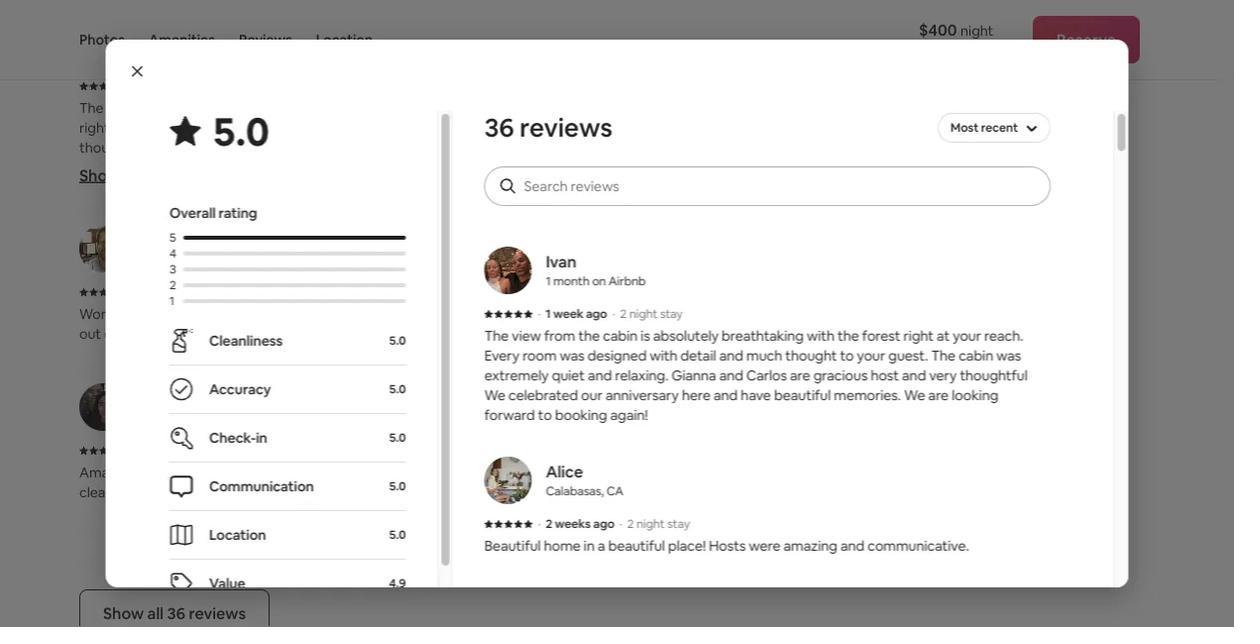 Task type: locate. For each thing, give the bounding box(es) containing it.
1 horizontal spatial here
[[682, 387, 711, 405]]

communicative. down helpful! at right bottom
[[868, 538, 969, 555]]

every
[[202, 119, 237, 137], [484, 347, 519, 365]]

36 inside 5.0 dialog
[[484, 111, 514, 144]]

absolutely inside the view from the cabin is absolutely breathtaking with the forest right at your reach. every room was designed with detail and much thought to your guest. the cabin was extremely quiet and relaxing. gianna and carlos are gracious host and very thoughtful we celebrated our anniversary here and have beautiful memories. we are looking forward to booking again!
[[653, 327, 719, 345]]

our
[[152, 179, 173, 196], [581, 387, 602, 405]]

show more down nights
[[618, 530, 702, 551]]

0 horizontal spatial for
[[176, 464, 195, 482]]

breathtaking for the view from the cabin is absolutely breathtaking with the forest right at your reach. every room was designed with detail and much thought to your guest. the cabin was extremely quiet and relaxing. gianna and carlos are gracious host and very thoughtful we celebrated our anniversary here and have beautiful memories. we are looking forward to booking again!
[[722, 327, 804, 345]]

your
[[129, 119, 157, 137], [151, 139, 180, 157], [953, 327, 981, 345], [857, 347, 886, 365]]

0 horizontal spatial relaxing.
[[449, 139, 503, 157]]

guest. down visited in the right of the page
[[889, 347, 928, 365]]

1 vertical spatial 4
[[141, 443, 148, 459]]

home. left the very
[[433, 464, 473, 482]]

show left "all" on the bottom left of the page
[[103, 604, 144, 624]]

gianna for the view from the cabin is absolutely breathtaking with the forest right at your reach. every room was designed with detail and much thought to your guest. the cabin was extremely quiet and relaxing. gianna and carlos are gracious host and very thoughtful   we celebrated our anniversary here and have beautiful memories. we are looking forward to booking again!
[[79, 159, 124, 177]]

gracious up the rating
[[221, 159, 276, 177]]

thought for the view from the cabin is absolutely breathtaking with the forest right at your reach. every room was designed with detail and much thought to your guest. the cabin was extremely quiet and relaxing. gianna and carlos are gracious host and very thoughtful we celebrated our anniversary here and have beautiful memories. we are looking forward to booking again!
[[785, 347, 837, 365]]

carlos inside the view from the cabin is absolutely breathtaking with the forest right at your reach. every room was designed with detail and much thought to your guest. the cabin was extremely quiet and relaxing. gianna and carlos are gracious host and very thoughtful   we celebrated our anniversary here and have beautiful memories. we are looking forward to booking again!
[[154, 159, 195, 177]]

0 horizontal spatial more
[[124, 165, 163, 186]]

back
[[261, 325, 293, 343]]

0 horizontal spatial week
[[148, 78, 179, 94]]

0 horizontal spatial thoughtful
[[153, 306, 221, 323]]

thoughtful
[[368, 159, 436, 177], [153, 306, 221, 323], [960, 367, 1028, 385]]

looking inside the view from the cabin is absolutely breathtaking with the forest right at your reach. every room was designed with detail and much thought to your guest. the cabin was extremely quiet and relaxing. gianna and carlos are gracious host and very thoughtful   we celebrated our anniversary here and have beautiful memories. we are looking forward to booking again!
[[103, 198, 149, 216]]

1 for from the left
[[176, 464, 195, 482]]

ca
[[171, 252, 188, 267], [195, 411, 212, 426], [606, 484, 623, 499]]

very inside the view from the cabin is absolutely breathtaking with the forest right at your reach. every room was designed with detail and much thought to your guest. the cabin was extremely quiet and relaxing. gianna and carlos are gracious host and very thoughtful we celebrated our anniversary here and have beautiful memories. we are looking forward to booking again!
[[929, 367, 957, 385]]

celebrated
[[79, 179, 149, 196], [508, 387, 578, 405]]

our up 'overall'
[[152, 179, 173, 196]]

quiet inside the view from the cabin is absolutely breathtaking with the forest right at your reach. every room was designed with detail and much thought to your guest. the cabin was extremely quiet and relaxing. gianna and carlos are gracious host and very thoughtful   we celebrated our anniversary here and have beautiful memories. we are looking forward to booking again!
[[386, 139, 419, 157]]

4 up place
[[141, 443, 148, 459]]

looking up michael image
[[103, 198, 149, 216]]

designed for the view from the cabin is absolutely breathtaking with the forest right at your reach. every room was designed with detail and much thought to your guest. the cabin was extremely quiet and relaxing. gianna and carlos are gracious host and very thoughtful   we celebrated our anniversary here and have beautiful memories. we are looking forward to booking again!
[[306, 119, 365, 137]]

2 horizontal spatial thought
[[785, 347, 837, 365]]

every for the view from the cabin is absolutely breathtaking with the forest right at your reach. every room was designed with detail and much thought to your guest. the cabin was extremely quiet and relaxing. gianna and carlos are gracious host and very thoughtful we celebrated our anniversary here and have beautiful memories. we are looking forward to booking again!
[[484, 347, 519, 365]]

is
[[236, 99, 245, 117], [641, 327, 650, 345]]

0 horizontal spatial show more
[[79, 165, 163, 186]]

ivan image
[[79, 19, 127, 66], [484, 247, 532, 295], [484, 247, 532, 295]]

0 vertical spatial show more button
[[79, 165, 163, 186]]

can't
[[159, 325, 191, 343]]

1 vertical spatial host
[[871, 367, 899, 385]]

away right like
[[363, 464, 395, 482]]

0 vertical spatial have
[[312, 179, 342, 196]]

from down · 1 week ago · 2 night stay
[[544, 327, 575, 345]]

for right place
[[176, 464, 195, 482]]

0 vertical spatial is
[[236, 99, 245, 117]]

every inside the view from the cabin is absolutely breathtaking with the forest right at your reach. every room was designed with detail and much thought to your guest. the cabin was extremely quiet and relaxing. gianna and carlos are gracious host and very thoughtful   we celebrated our anniversary here and have beautiful memories. we are looking forward to booking again!
[[202, 119, 237, 137]]

week down amenities
[[148, 78, 179, 94]]

designed down location button on the left of the page
[[306, 119, 365, 137]]

host for the view from the cabin is absolutely breathtaking with the forest right at your reach. every room was designed with detail and much thought to your guest. the cabin was extremely quiet and relaxing. gianna and carlos are gracious host and very thoughtful we celebrated our anniversary here and have beautiful memories. we are looking forward to booking again!
[[871, 367, 899, 385]]

show more up michael image
[[79, 165, 163, 186]]

relaxing. inside the view from the cabin is absolutely breathtaking with the forest right at your reach. every room was designed with detail and much thought to your guest. the cabin was extremely quiet and relaxing. gianna and carlos are gracious host and very thoughtful   we celebrated our anniversary here and have beautiful memories. we are looking forward to booking again!
[[449, 139, 503, 157]]

2 down few
[[627, 517, 634, 532]]

much for the view from the cabin is absolutely breathtaking with the forest right at your reach. every room was designed with detail and much thought to your guest. the cabin was extremely quiet and relaxing. gianna and carlos are gracious host and very thoughtful we celebrated our anniversary here and have beautiful memories. we are looking forward to booking again!
[[746, 347, 782, 365]]

guest. for the view from the cabin is absolutely breathtaking with the forest right at your reach. every room was designed with detail and much thought to your guest. the cabin was extremely quiet and relaxing. gianna and carlos are gracious host and very thoughtful we celebrated our anniversary here and have beautiful memories. we are looking forward to booking again!
[[889, 347, 928, 365]]

communicative. down alice image
[[618, 119, 720, 137]]

here inside the view from the cabin is absolutely breathtaking with the forest right at your reach. every room was designed with detail and much thought to your guest. the cabin was extremely quiet and relaxing. gianna and carlos are gracious host and very thoughtful we celebrated our anniversary here and have beautiful memories. we are looking forward to booking again!
[[682, 387, 711, 405]]

relaxing.
[[449, 139, 503, 157], [615, 367, 668, 385]]

designed inside the view from the cabin is absolutely breathtaking with the forest right at your reach. every room was designed with detail and much thought to your guest. the cabin was extremely quiet and relaxing. gianna and carlos are gracious host and very thoughtful   we celebrated our anniversary here and have beautiful memories. we are looking forward to booking again!
[[306, 119, 365, 137]]

guest. inside the view from the cabin is absolutely breathtaking with the forest right at your reach. every room was designed with detail and much thought to your guest. the cabin was extremely quiet and relaxing. gianna and carlos are gracious host and very thoughtful we celebrated our anniversary here and have beautiful memories. we are looking forward to booking again!
[[889, 347, 928, 365]]

is inside the view from the cabin is absolutely breathtaking with the forest right at your reach. every room was designed with detail and much thought to your guest. the cabin was extremely quiet and relaxing. gianna and carlos are gracious host and very thoughtful we celebrated our anniversary here and have beautiful memories. we are looking forward to booking again!
[[641, 327, 650, 345]]

a right like
[[312, 464, 320, 482]]

show up michael icon
[[79, 165, 120, 186]]

carlos down thank you. the best airbnb we ever visited
[[746, 367, 787, 385]]

1 horizontal spatial gianna
[[618, 504, 663, 522]]

communicative. for amenities 'button'
[[618, 119, 720, 137]]

1 vertical spatial at
[[937, 327, 950, 345]]

host for the view from the cabin is absolutely breathtaking with the forest right at your reach. every room was designed with detail and much thought to your guest. the cabin was extremely quiet and relaxing. gianna and carlos are gracious host and very thoughtful   we celebrated our anniversary here and have beautiful memories. we are looking forward to booking again!
[[279, 159, 307, 177]]

1 horizontal spatial celebrated
[[508, 387, 578, 405]]

week inside 5.0 dialog
[[553, 307, 583, 322]]

a down · 2 weeks ago · 2 night stay
[[598, 538, 605, 555]]

looking inside the view from the cabin is absolutely breathtaking with the forest right at your reach. every room was designed with detail and much thought to your guest. the cabin was extremely quiet and relaxing. gianna and carlos are gracious host and very thoughtful we celebrated our anniversary here and have beautiful memories. we are looking forward to booking again!
[[952, 387, 999, 405]]

1 horizontal spatial in
[[584, 538, 595, 555]]

weeks up place
[[150, 443, 186, 459]]

5.0
[[213, 105, 269, 157], [389, 333, 406, 349], [389, 382, 406, 397], [389, 431, 406, 446], [389, 479, 406, 494], [389, 528, 406, 543]]

weeks for michael
[[150, 285, 186, 300]]

looking for the view from the cabin is absolutely breathtaking with the forest right at your reach. every room was designed with detail and much thought to your guest. the cabin was extremely quiet and relaxing. gianna and carlos are gracious host and very thoughtful   we celebrated our anniversary here and have beautiful memories. we are looking forward to booking again!
[[103, 198, 149, 216]]

view down · 1 week ago
[[107, 99, 136, 117]]

from inside amazing place for the price. felt like a home away from home. very clean and cozy!
[[398, 464, 429, 482]]

thoughtful for the view from the cabin is absolutely breathtaking with the forest right at your reach. every room was designed with detail and much thought to your guest. the cabin was extremely quiet and relaxing. gianna and carlos are gracious host and very thoughtful   we celebrated our anniversary here and have beautiful memories. we are looking forward to booking again!
[[368, 159, 436, 177]]

ivan image for most recent dropdown button
[[484, 247, 532, 295]]

0 vertical spatial ca
[[171, 252, 188, 267]]

from inside the view from the cabin is absolutely breathtaking with the forest right at your reach. every room was designed with detail and much thought to your guest. the cabin was extremely quiet and relaxing. gianna and carlos are gracious host and very thoughtful we celebrated our anniversary here and have beautiful memories. we are looking forward to booking again!
[[544, 327, 575, 345]]

absolutely down the reviews button
[[248, 99, 314, 117]]

airbnb left we
[[749, 306, 792, 323]]

gianna up vivian
[[671, 367, 716, 385]]

gracious for the view from the cabin is absolutely breathtaking with the forest right at your reach. every room was designed with detail and much thought to your guest. the cabin was extremely quiet and relaxing. gianna and carlos are gracious host and very thoughtful we celebrated our anniversary here and have beautiful memories. we are looking forward to booking again!
[[814, 367, 868, 385]]

stay for · 2 weeks ago · 2 night stay
[[667, 517, 690, 532]]

celebrated for the view from the cabin is absolutely breathtaking with the forest right at your reach. every room was designed with detail and much thought to your guest. the cabin was extremely quiet and relaxing. gianna and carlos are gracious host and very thoughtful we celebrated our anniversary here and have beautiful memories. we are looking forward to booking again!
[[508, 387, 578, 405]]

have for the view from the cabin is absolutely breathtaking with the forest right at your reach. every room was designed with detail and much thought to your guest. the cabin was extremely quiet and relaxing. gianna and carlos are gracious host and very thoughtful   we celebrated our anniversary here and have beautiful memories. we are looking forward to booking again!
[[312, 179, 342, 196]]

reach. inside the view from the cabin is absolutely breathtaking with the forest right at your reach. every room was designed with detail and much thought to your guest. the cabin was extremely quiet and relaxing. gianna and carlos are gracious host and very thoughtful   we celebrated our anniversary here and have beautiful memories. we are looking forward to booking again!
[[160, 119, 199, 137]]

1 vertical spatial ca
[[195, 411, 212, 426]]

0 vertical spatial show more
[[79, 165, 163, 186]]

0 horizontal spatial gracious
[[221, 159, 276, 177]]

show down few
[[618, 530, 659, 551]]

anniversary
[[176, 179, 250, 196], [606, 387, 679, 405]]

place! inside 5.0 dialog
[[668, 538, 706, 555]]

show more button down nights
[[618, 530, 702, 551]]

designed for the view from the cabin is absolutely breathtaking with the forest right at your reach. every room was designed with detail and much thought to your guest. the cabin was extremely quiet and relaxing. gianna and carlos are gracious host and very thoughtful we celebrated our anniversary here and have beautiful memories. we are looking forward to booking again!
[[587, 347, 647, 365]]

booking inside the view from the cabin is absolutely breathtaking with the forest right at your reach. every room was designed with detail and much thought to your guest. the cabin was extremely quiet and relaxing. gianna and carlos are gracious host and very thoughtful we celebrated our anniversary here and have beautiful memories. we are looking forward to booking again!
[[555, 407, 607, 425]]

4 inside 5.0 dialog
[[169, 246, 176, 261]]

guest. for the view from the cabin is absolutely breathtaking with the forest right at your reach. every room was designed with detail and much thought to your guest. the cabin was extremely quiet and relaxing. gianna and carlos are gracious host and very thoughtful   we celebrated our anniversary here and have beautiful memories. we are looking forward to booking again!
[[183, 139, 222, 157]]

beautiful home in a beautiful place! hosts were amazing and communicative. for most recent dropdown button
[[484, 538, 969, 555]]

ivan inside list
[[141, 23, 172, 44]]

room down month
[[522, 347, 557, 365]]

breathtaking inside the view from the cabin is absolutely breathtaking with the forest right at your reach. every room was designed with detail and much thought to your guest. the cabin was extremely quiet and relaxing. gianna and carlos are gracious host and very thoughtful   we celebrated our anniversary here and have beautiful memories. we are looking forward to booking again!
[[317, 99, 399, 117]]

1 vertical spatial show
[[618, 530, 659, 551]]

1 horizontal spatial more
[[662, 530, 702, 551]]

1 horizontal spatial communicative.
[[868, 538, 969, 555]]

beautiful home in a beautiful place! hosts were amazing and communicative. down responsive
[[484, 538, 969, 555]]

hosts for most recent dropdown button
[[709, 538, 746, 555]]

amazing up 'getaway.'
[[815, 464, 869, 482]]

absolutely down you.
[[653, 327, 719, 345]]

0 horizontal spatial reach.
[[160, 119, 199, 137]]

quiet inside the view from the cabin is absolutely breathtaking with the forest right at your reach. every room was designed with detail and much thought to your guest. the cabin was extremely quiet and relaxing. gianna and carlos are gracious host and very thoughtful we celebrated our anniversary here and have beautiful memories. we are looking forward to booking again!
[[552, 367, 585, 385]]

designed down · 1 week ago · 2 night stay
[[587, 347, 647, 365]]

view inside the view from the cabin is absolutely breathtaking with the forest right at your reach. every room was designed with detail and much thought to your guest. the cabin was extremely quiet and relaxing. gianna and carlos are gracious host and very thoughtful we celebrated our anniversary here and have beautiful memories. we are looking forward to booking again!
[[512, 327, 541, 345]]

ago left highly at the bottom of page
[[593, 517, 615, 532]]

beautiful for ivan icon related to amenities 'button'
[[618, 99, 675, 117]]

guest. up 'overall'
[[183, 139, 222, 157]]

1 horizontal spatial forest
[[862, 327, 901, 345]]

host inside the view from the cabin is absolutely breathtaking with the forest right at your reach. every room was designed with detail and much thought to your guest. the cabin was extremely quiet and relaxing. gianna and carlos are gracious host and very thoughtful we celebrated our anniversary here and have beautiful memories. we are looking forward to booking again!
[[871, 367, 899, 385]]

looking
[[103, 198, 149, 216], [952, 387, 999, 405]]

more for truly a home away from home. amazing stay away from the city for a few nights was the perfect getaway.
[[662, 530, 702, 551]]

in for ivan icon related to amenities 'button'
[[717, 99, 728, 117]]

ca left few
[[606, 484, 623, 499]]

2 horizontal spatial thoughtful
[[960, 367, 1028, 385]]

beautiful home in a beautiful place! hosts were amazing and communicative. inside 5.0 dialog
[[484, 538, 969, 555]]

alice inside list
[[679, 23, 717, 44]]

ivan
[[141, 23, 172, 44], [546, 251, 576, 272]]

much inside the view from the cabin is absolutely breathtaking with the forest right at your reach. every room was designed with detail and much thought to your guest. the cabin was extremely quiet and relaxing. gianna and carlos are gracious host and very thoughtful   we celebrated our anniversary here and have beautiful memories. we are looking forward to booking again!
[[465, 119, 500, 137]]

away left city at right bottom
[[902, 464, 935, 482]]

1 vertical spatial communicative.
[[868, 538, 969, 555]]

0 horizontal spatial anniversary
[[176, 179, 250, 196]]

detail inside the view from the cabin is absolutely breathtaking with the forest right at your reach. every room was designed with detail and much thought to your guest. the cabin was extremely quiet and relaxing. gianna and carlos are gracious host and very thoughtful we celebrated our anniversary here and have beautiful memories. we are looking forward to booking again!
[[681, 347, 716, 365]]

ago down "on"
[[586, 307, 607, 322]]

home.
[[433, 464, 473, 482], [772, 464, 812, 482], [768, 524, 808, 542]]

location right the reviews button
[[316, 31, 373, 49]]

Search reviews, Press 'Enter' to search text field
[[524, 177, 1031, 196]]

week for · 1 week ago
[[148, 78, 179, 94]]

location up 'value'
[[209, 527, 266, 545]]

celebrated inside the view from the cabin is absolutely breathtaking with the forest right at your reach. every room was designed with detail and much thought to your guest. the cabin was extremely quiet and relaxing. gianna and carlos are gracious host and very thoughtful   we celebrated our anniversary here and have beautiful memories. we are looking forward to booking again!
[[79, 179, 149, 196]]

forward up the very
[[484, 407, 535, 425]]

absolutely for the view from the cabin is absolutely breathtaking with the forest right at your reach. every room was designed with detail and much thought to your guest. the cabin was extremely quiet and relaxing. gianna and carlos are gracious host and very thoughtful we celebrated our anniversary here and have beautiful memories. we are looking forward to booking again!
[[653, 327, 719, 345]]

hosts inside 5.0 dialog
[[709, 538, 746, 555]]

0 horizontal spatial right
[[79, 119, 110, 137]]

gianna down few
[[618, 504, 663, 522]]

5.0 dialog
[[106, 40, 1129, 628]]

gianna for the view from the cabin is absolutely breathtaking with the forest right at your reach. every room was designed with detail and much thought to your guest. the cabin was extremely quiet and relaxing. gianna and carlos are gracious host and very thoughtful we celebrated our anniversary here and have beautiful memories. we are looking forward to booking again!
[[671, 367, 716, 385]]

1 horizontal spatial absolutely
[[653, 327, 719, 345]]

is inside the view from the cabin is absolutely breathtaking with the forest right at your reach. every room was designed with detail and much thought to your guest. the cabin was extremely quiet and relaxing. gianna and carlos are gracious host and very thoughtful   we celebrated our anniversary here and have beautiful memories. we are looking forward to booking again!
[[236, 99, 245, 117]]

room for the view from the cabin is absolutely breathtaking with the forest right at your reach. every room was designed with detail and much thought to your guest. the cabin was extremely quiet and relaxing. gianna and carlos are gracious host and very thoughtful   we celebrated our anniversary here and have beautiful memories. we are looking forward to booking again!
[[240, 119, 275, 137]]

amazing down helpful! at right bottom
[[784, 538, 838, 555]]

1 vertical spatial ivan
[[546, 251, 576, 272]]

again! right the rating
[[279, 198, 316, 216]]

0 horizontal spatial communicative.
[[618, 119, 720, 137]]

0 vertical spatial gianna
[[79, 159, 124, 177]]

home inside truly a home away from home. amazing stay away from the city for a few nights was the perfect getaway. gianna was very responsive and helpful! highly recommend this home.
[[663, 464, 699, 482]]

weeks down calabasas,
[[555, 517, 591, 532]]

right for the view from the cabin is absolutely breathtaking with the forest right at your reach. every room was designed with detail and much thought to your guest. the cabin was extremely quiet and relaxing. gianna and carlos are gracious host and very thoughtful we celebrated our anniversary here and have beautiful memories. we are looking forward to booking again!
[[904, 327, 934, 345]]

much inside the view from the cabin is absolutely breathtaking with the forest right at your reach. every room was designed with detail and much thought to your guest. the cabin was extremely quiet and relaxing. gianna and carlos are gracious host and very thoughtful we celebrated our anniversary here and have beautiful memories. we are looking forward to booking again!
[[746, 347, 782, 365]]

much
[[465, 119, 500, 137], [746, 347, 782, 365]]

1 vertical spatial looking
[[952, 387, 999, 405]]

2 vertical spatial amazing
[[784, 538, 838, 555]]

show
[[79, 165, 120, 186], [618, 530, 659, 551], [103, 604, 144, 624]]

have
[[312, 179, 342, 196], [741, 387, 771, 405]]

breathtaking down thank you. the best airbnb we ever visited
[[722, 327, 804, 345]]

ivan inside ivan 1 month on airbnb
[[546, 251, 576, 272]]

again! for the view from the cabin is absolutely breathtaking with the forest right at your reach. every room was designed with detail and much thought to your guest. the cabin was extremely quiet and relaxing. gianna and carlos are gracious host and very thoughtful we celebrated our anniversary here and have beautiful memories. we are looking forward to booking again!
[[610, 407, 648, 425]]

0 horizontal spatial absolutely
[[248, 99, 314, 117]]

our inside the view from the cabin is absolutely breathtaking with the forest right at your reach. every room was designed with detail and much thought to your guest. the cabin was extremely quiet and relaxing. gianna and carlos are gracious host and very thoughtful we celebrated our anniversary here and have beautiful memories. we are looking forward to booking again!
[[581, 387, 602, 405]]

thoughtful inside the view from the cabin is absolutely breathtaking with the forest right at your reach. every room was designed with detail and much thought to your guest. the cabin was extremely quiet and relaxing. gianna and carlos are gracious host and very thoughtful   we celebrated our anniversary here and have beautiful memories. we are looking forward to booking again!
[[368, 159, 436, 177]]

weeks down brea,
[[150, 285, 186, 300]]

relaxing. for the view from the cabin is absolutely breathtaking with the forest right at your reach. every room was designed with detail and much thought to your guest. the cabin was extremely quiet and relaxing. gianna and carlos are gracious host and very thoughtful   we celebrated our anniversary here and have beautiful memories. we are looking forward to booking again!
[[449, 139, 503, 157]]

vivian image
[[618, 384, 666, 432]]

more for the view from the cabin is absolutely breathtaking with the forest right at your reach. every room was designed with detail and much thought to your guest. the cabin was extremely quiet and relaxing. gianna and carlos are gracious host and very thoughtful   we celebrated our anniversary here and have beautiful memories. we are looking forward to booking again!
[[124, 165, 163, 186]]

looking up city at right bottom
[[952, 387, 999, 405]]

forward up "5" on the left top of the page
[[153, 198, 203, 216]]

0 vertical spatial 4
[[169, 246, 176, 261]]

place! up 'search reviews, press 'enter' to search' text field
[[802, 99, 840, 117]]

beautiful home in a beautiful place! hosts were amazing and communicative.
[[618, 99, 998, 137], [484, 538, 969, 555]]

thoughtful inside wonderful, thoughtful hosts.  great personal touch and well thought out design.  i can't wait to go back next summer.
[[153, 306, 221, 323]]

0 horizontal spatial forest
[[457, 99, 496, 117]]

0 vertical spatial in
[[717, 99, 728, 117]]

1 up can't
[[169, 294, 174, 309]]

weeks
[[150, 285, 186, 300], [150, 443, 186, 459], [555, 517, 591, 532]]

were left most recent dropdown button
[[883, 99, 914, 117]]

few
[[629, 484, 653, 502]]

again! inside the view from the cabin is absolutely breathtaking with the forest right at your reach. every room was designed with detail and much thought to your guest. the cabin was extremely quiet and relaxing. gianna and carlos are gracious host and very thoughtful   we celebrated our anniversary here and have beautiful memories. we are looking forward to booking again!
[[279, 198, 316, 216]]

1 horizontal spatial week
[[553, 307, 583, 322]]

3 right brea,
[[169, 262, 176, 277]]

summer.
[[327, 325, 382, 343]]

was
[[278, 119, 303, 137], [291, 139, 315, 157], [560, 347, 584, 365], [997, 347, 1021, 365], [698, 484, 723, 502], [666, 504, 691, 522]]

booking for the view from the cabin is absolutely breathtaking with the forest right at your reach. every room was designed with detail and much thought to your guest. the cabin was extremely quiet and relaxing. gianna and carlos are gracious host and very thoughtful   we celebrated our anniversary here and have beautiful memories. we are looking forward to booking again!
[[223, 198, 276, 216]]

0 horizontal spatial very
[[337, 159, 365, 177]]

ca inside michael brea, ca
[[171, 252, 188, 267]]

beautiful home in a beautiful place! hosts were amazing and communicative. up 'search reviews, press 'enter' to search' text field
[[618, 99, 998, 137]]

0 vertical spatial right
[[79, 119, 110, 137]]

view for the view from the cabin is absolutely breathtaking with the forest right at your reach. every room was designed with detail and much thought to your guest. the cabin was extremely quiet and relaxing. gianna and carlos are gracious host and very thoughtful we celebrated our anniversary here and have beautiful memories. we are looking forward to booking again!
[[512, 327, 541, 345]]

1 vertical spatial extremely
[[484, 367, 549, 385]]

week
[[148, 78, 179, 94], [553, 307, 583, 322]]

forest for the view from the cabin is absolutely breathtaking with the forest right at your reach. every room was designed with detail and much thought to your guest. the cabin was extremely quiet and relaxing. gianna and carlos are gracious host and very thoughtful   we celebrated our anniversary here and have beautiful memories. we are looking forward to booking again!
[[457, 99, 496, 117]]

amazing for most recent dropdown button
[[784, 538, 838, 555]]

forward for the view from the cabin is absolutely breathtaking with the forest right at your reach. every room was designed with detail and much thought to your guest. the cabin was extremely quiet and relaxing. gianna and carlos are gracious host and very thoughtful   we celebrated our anniversary here and have beautiful memories. we are looking forward to booking again!
[[153, 198, 203, 216]]

0 vertical spatial our
[[152, 179, 173, 196]]

1 horizontal spatial 3
[[169, 262, 176, 277]]

with
[[402, 99, 430, 117], [368, 119, 396, 137], [807, 327, 835, 345], [650, 347, 678, 365]]

1 horizontal spatial away
[[702, 464, 735, 482]]

hosts for amenities 'button'
[[843, 99, 880, 117]]

a inside amazing place for the price. felt like a home away from home. very clean and cozy!
[[312, 464, 320, 482]]

beautiful
[[618, 99, 675, 117], [484, 538, 541, 555]]

1 vertical spatial beautiful home in a beautiful place! hosts were amazing and communicative.
[[484, 538, 969, 555]]

amazing inside 5.0 dialog
[[784, 538, 838, 555]]

0 horizontal spatial hosts
[[709, 538, 746, 555]]

carlos up 'overall'
[[154, 159, 195, 177]]

stay inside truly a home away from home. amazing stay away from the city for a few nights was the perfect getaway. gianna was very responsive and helpful! highly recommend this home.
[[872, 464, 899, 482]]

gracious for the view from the cabin is absolutely breathtaking with the forest right at your reach. every room was designed with detail and much thought to your guest. the cabin was extremely quiet and relaxing. gianna and carlos are gracious host and very thoughtful   we celebrated our anniversary here and have beautiful memories. we are looking forward to booking again!
[[221, 159, 276, 177]]

0 vertical spatial quiet
[[386, 139, 419, 157]]

anniversary left vivian
[[606, 387, 679, 405]]

1 vertical spatial room
[[522, 347, 557, 365]]

1 vertical spatial thought
[[459, 306, 510, 323]]

carlos
[[154, 159, 195, 177], [746, 367, 787, 385]]

for inside truly a home away from home. amazing stay away from the city for a few nights was the perfect getaway. gianna was very responsive and helpful! highly recommend this home.
[[1023, 464, 1042, 482]]

alice up calabasas,
[[546, 462, 583, 482]]

memories. inside the view from the cabin is absolutely breathtaking with the forest right at your reach. every room was designed with detail and much thought to your guest. the cabin was extremely quiet and relaxing. gianna and carlos are gracious host and very thoughtful   we celebrated our anniversary here and have beautiful memories. we are looking forward to booking again!
[[405, 179, 472, 196]]

is down the thank
[[641, 327, 650, 345]]

booking inside the view from the cabin is absolutely breathtaking with the forest right at your reach. every room was designed with detail and much thought to your guest. the cabin was extremely quiet and relaxing. gianna and carlos are gracious host and very thoughtful   we celebrated our anniversary here and have beautiful memories. we are looking forward to booking again!
[[223, 198, 276, 216]]

clean
[[79, 484, 113, 502]]

communicative. inside 5.0 dialog
[[868, 538, 969, 555]]

0 vertical spatial extremely
[[318, 139, 383, 157]]

view down · 1 week ago · 2 night stay
[[512, 327, 541, 345]]

room up the rating
[[240, 119, 275, 137]]

host
[[279, 159, 307, 177], [871, 367, 899, 385]]

memories. inside the view from the cabin is absolutely breathtaking with the forest right at your reach. every room was designed with detail and much thought to your guest. the cabin was extremely quiet and relaxing. gianna and carlos are gracious host and very thoughtful we celebrated our anniversary here and have beautiful memories. we are looking forward to booking again!
[[834, 387, 901, 405]]

0 horizontal spatial reviews
[[189, 604, 246, 624]]

guest. inside the view from the cabin is absolutely breathtaking with the forest right at your reach. every room was designed with detail and much thought to your guest. the cabin was extremely quiet and relaxing. gianna and carlos are gracious host and very thoughtful   we celebrated our anniversary here and have beautiful memories. we are looking forward to booking again!
[[183, 139, 222, 157]]

reach. inside the view from the cabin is absolutely breathtaking with the forest right at your reach. every room was designed with detail and much thought to your guest. the cabin was extremely quiet and relaxing. gianna and carlos are gracious host and very thoughtful we celebrated our anniversary here and have beautiful memories. we are looking forward to booking again!
[[984, 327, 1024, 345]]

0 horizontal spatial again!
[[279, 198, 316, 216]]

reach. for the view from the cabin is absolutely breathtaking with the forest right at your reach. every room was designed with detail and much thought to your guest. the cabin was extremely quiet and relaxing. gianna and carlos are gracious host and very thoughtful   we celebrated our anniversary here and have beautiful memories. we are looking forward to booking again!
[[160, 119, 199, 137]]

0 vertical spatial looking
[[103, 198, 149, 216]]

1 vertical spatial much
[[746, 347, 782, 365]]

0 horizontal spatial show more button
[[79, 165, 163, 186]]

every inside the view from the cabin is absolutely breathtaking with the forest right at your reach. every room was designed with detail and much thought to your guest. the cabin was extremely quiet and relaxing. gianna and carlos are gracious host and very thoughtful we celebrated our anniversary here and have beautiful memories. we are looking forward to booking again!
[[484, 347, 519, 365]]

airbnb inside ivan 1 month on airbnb
[[609, 274, 646, 289]]

at inside the view from the cabin is absolutely breathtaking with the forest right at your reach. every room was designed with detail and much thought to your guest. the cabin was extremely quiet and relaxing. gianna and carlos are gracious host and very thoughtful we celebrated our anniversary here and have beautiful memories. we are looking forward to booking again!
[[937, 327, 950, 345]]

1 vertical spatial breathtaking
[[722, 327, 804, 345]]

more up michael
[[124, 165, 163, 186]]

and
[[974, 99, 998, 117], [437, 119, 462, 137], [422, 139, 446, 157], [127, 159, 151, 177], [310, 159, 334, 177], [285, 179, 309, 196], [403, 306, 428, 323], [719, 347, 743, 365], [588, 367, 612, 385], [719, 367, 743, 385], [902, 367, 926, 385], [714, 387, 738, 405], [116, 484, 141, 502], [796, 504, 820, 522], [841, 538, 865, 555]]

1 vertical spatial absolutely
[[653, 327, 719, 345]]

extremely for the view from the cabin is absolutely breathtaking with the forest right at your reach. every room was designed with detail and much thought to your guest. the cabin was extremely quiet and relaxing. gianna and carlos are gracious host and very thoughtful   we celebrated our anniversary here and have beautiful memories. we are looking forward to booking again!
[[318, 139, 383, 157]]

at inside the view from the cabin is absolutely breathtaking with the forest right at your reach. every room was designed with detail and much thought to your guest. the cabin was extremely quiet and relaxing. gianna and carlos are gracious host and very thoughtful   we celebrated our anniversary here and have beautiful memories. we are looking forward to booking again!
[[113, 119, 126, 137]]

0 vertical spatial at
[[113, 119, 126, 137]]

room inside the view from the cabin is absolutely breathtaking with the forest right at your reach. every room was designed with detail and much thought to your guest. the cabin was extremely quiet and relaxing. gianna and carlos are gracious host and very thoughtful   we celebrated our anniversary here and have beautiful memories. we are looking forward to booking again!
[[240, 119, 275, 137]]

ca down michael
[[171, 252, 188, 267]]

1 vertical spatial more
[[662, 530, 702, 551]]

carlos inside the view from the cabin is absolutely breathtaking with the forest right at your reach. every room was designed with detail and much thought to your guest. the cabin was extremely quiet and relaxing. gianna and carlos are gracious host and very thoughtful we celebrated our anniversary here and have beautiful memories. we are looking forward to booking again!
[[746, 367, 787, 385]]

0 vertical spatial celebrated
[[79, 179, 149, 196]]

beautiful for ivan icon associated with most recent dropdown button
[[484, 538, 541, 555]]

designed
[[306, 119, 365, 137], [587, 347, 647, 365]]

here right vivian image
[[682, 387, 711, 405]]

place! right highly at the bottom of page
[[668, 538, 706, 555]]

night
[[961, 21, 994, 39], [232, 285, 260, 300], [629, 307, 658, 322], [637, 517, 665, 532]]

1 for · 1 week ago · 2 night stay
[[546, 307, 551, 322]]

3 inside 5.0 dialog
[[169, 262, 176, 277]]

3
[[169, 262, 176, 277], [141, 285, 147, 300]]

4 inside list
[[141, 443, 148, 459]]

night right $400
[[961, 21, 994, 39]]

1 inside ivan 1 month on airbnb
[[546, 274, 551, 289]]

airbnb for ivan
[[609, 274, 646, 289]]

0 vertical spatial amazing
[[917, 99, 971, 117]]

0 horizontal spatial carlos
[[154, 159, 195, 177]]

0 vertical spatial view
[[107, 99, 136, 117]]

forward inside the view from the cabin is absolutely breathtaking with the forest right at your reach. every room was designed with detail and much thought to your guest. the cabin was extremely quiet and relaxing. gianna and carlos are gracious host and very thoughtful we celebrated our anniversary here and have beautiful memories. we are looking forward to booking again!
[[484, 407, 535, 425]]

0 vertical spatial memories.
[[405, 179, 472, 196]]

celebrated up michael image
[[79, 179, 149, 196]]

in up felt
[[256, 430, 267, 447]]

5.0 for check-in
[[389, 431, 406, 446]]

price.
[[223, 464, 258, 482]]

perfect
[[751, 484, 799, 502]]

beautiful down alice image
[[618, 99, 675, 117]]

week for · 1 week ago · 2 night stay
[[553, 307, 583, 322]]

carlos for the view from the cabin is absolutely breathtaking with the forest right at your reach. every room was designed with detail and much thought to your guest. the cabin was extremely quiet and relaxing. gianna and carlos are gracious host and very thoughtful   we celebrated our anniversary here and have beautiful memories. we are looking forward to booking again!
[[154, 159, 195, 177]]

memories. for the view from the cabin is absolutely breathtaking with the forest right at your reach. every room was designed with detail and much thought to your guest. the cabin was extremely quiet and relaxing. gianna and carlos are gracious host and very thoughtful we celebrated our anniversary here and have beautiful memories. we are looking forward to booking again!
[[834, 387, 901, 405]]

detail for the view from the cabin is absolutely breathtaking with the forest right at your reach. every room was designed with detail and much thought to your guest. the cabin was extremely quiet and relaxing. gianna and carlos are gracious host and very thoughtful we celebrated our anniversary here and have beautiful memories. we are looking forward to booking again!
[[681, 347, 716, 365]]

1 vertical spatial booking
[[555, 407, 607, 425]]

1 vertical spatial amazing
[[815, 464, 869, 482]]

celebrated up alice calabasas, ca
[[508, 387, 578, 405]]

gianna inside the view from the cabin is absolutely breathtaking with the forest right at your reach. every room was designed with detail and much thought to your guest. the cabin was extremely quiet and relaxing. gianna and carlos are gracious host and very thoughtful we celebrated our anniversary here and have beautiful memories. we are looking forward to booking again!
[[671, 367, 716, 385]]

booking right 'overall'
[[223, 198, 276, 216]]

extremely
[[318, 139, 383, 157], [484, 367, 549, 385]]

wait
[[194, 325, 222, 343]]

forest inside the view from the cabin is absolutely breathtaking with the forest right at your reach. every room was designed with detail and much thought to your guest. the cabin was extremely quiet and relaxing. gianna and carlos are gracious host and very thoughtful we celebrated our anniversary here and have beautiful memories. we are looking forward to booking again!
[[862, 327, 901, 345]]

breathtaking
[[317, 99, 399, 117], [722, 327, 804, 345]]

0 horizontal spatial detail
[[399, 119, 434, 137]]

1 horizontal spatial our
[[581, 387, 602, 405]]

have inside the view from the cabin is absolutely breathtaking with the forest right at your reach. every room was designed with detail and much thought to your guest. the cabin was extremely quiet and relaxing. gianna and carlos are gracious host and very thoughtful we celebrated our anniversary here and have beautiful memories. we are looking forward to booking again!
[[741, 387, 771, 405]]

3 for 3
[[169, 262, 176, 277]]

truly a home away from home. amazing stay away from the city for a few nights was the perfect getaway. gianna was very responsive and helpful! highly recommend this home.
[[618, 464, 1042, 542]]

in up 'search reviews, press 'enter' to search' text field
[[717, 99, 728, 117]]

wonderful, thoughtful hosts.  great personal touch and well thought out design.  i can't wait to go back next summer.
[[79, 306, 510, 343]]

1 horizontal spatial reviews
[[520, 111, 613, 144]]

ca inside jarek anaheim, ca
[[195, 411, 212, 426]]

extremely inside the view from the cabin is absolutely breathtaking with the forest right at your reach. every room was designed with detail and much thought to your guest. the cabin was extremely quiet and relaxing. gianna and carlos are gracious host and very thoughtful we celebrated our anniversary here and have beautiful memories. we are looking forward to booking again!
[[484, 367, 549, 385]]

· 1 week ago · 2 night stay
[[538, 307, 683, 322]]

0 vertical spatial reach.
[[160, 119, 199, 137]]

room for the view from the cabin is absolutely breathtaking with the forest right at your reach. every room was designed with detail and much thought to your guest. the cabin was extremely quiet and relaxing. gianna and carlos are gracious host and very thoughtful we celebrated our anniversary here and have beautiful memories. we are looking forward to booking again!
[[522, 347, 557, 365]]

1 vertical spatial here
[[682, 387, 711, 405]]

gracious inside the view from the cabin is absolutely breathtaking with the forest right at your reach. every room was designed with detail and much thought to your guest. the cabin was extremely quiet and relaxing. gianna and carlos are gracious host and very thoughtful   we celebrated our anniversary here and have beautiful memories. we are looking forward to booking again!
[[221, 159, 276, 177]]

place! inside the beautiful home in a beautiful place! hosts were amazing and communicative.
[[802, 99, 840, 117]]

thought
[[79, 139, 131, 157], [459, 306, 510, 323], [785, 347, 837, 365]]

were down responsive
[[749, 538, 781, 555]]

stay for · 1 week ago · 2 night stay
[[660, 307, 683, 322]]

our inside the view from the cabin is absolutely breathtaking with the forest right at your reach. every room was designed with detail and much thought to your guest. the cabin was extremely quiet and relaxing. gianna and carlos are gracious host and very thoughtful   we celebrated our anniversary here and have beautiful memories. we are looking forward to booking again!
[[152, 179, 173, 196]]

show more button
[[79, 165, 163, 186], [618, 530, 702, 551]]

we
[[439, 159, 460, 177], [475, 179, 496, 196], [484, 387, 505, 405], [904, 387, 925, 405]]

alice inside alice calabasas, ca
[[546, 462, 583, 482]]

ivan for ivan
[[141, 23, 172, 44]]

most recent button
[[938, 111, 1051, 145]]

2 vertical spatial ca
[[606, 484, 623, 499]]

0 vertical spatial booking
[[223, 198, 276, 216]]

gracious down ever on the right of page
[[814, 367, 868, 385]]

very inside the view from the cabin is absolutely breathtaking with the forest right at your reach. every room was designed with detail and much thought to your guest. the cabin was extremely quiet and relaxing. gianna and carlos are gracious host and very thoughtful   we celebrated our anniversary here and have beautiful memories. we are looking forward to booking again!
[[337, 159, 365, 177]]

·
[[133, 78, 136, 94], [215, 285, 217, 300], [538, 307, 541, 322], [612, 307, 615, 322], [215, 443, 218, 459], [538, 517, 541, 532], [619, 517, 622, 532]]

alice image
[[618, 19, 666, 66], [484, 457, 532, 505], [484, 457, 532, 505]]

1 horizontal spatial looking
[[952, 387, 999, 405]]

ca for alice
[[606, 484, 623, 499]]

again! inside the view from the cabin is absolutely breathtaking with the forest right at your reach. every room was designed with detail and much thought to your guest. the cabin was extremely quiet and relaxing. gianna and carlos are gracious host and very thoughtful we celebrated our anniversary here and have beautiful memories. we are looking forward to booking again!
[[610, 407, 648, 425]]

at
[[113, 119, 126, 137], [937, 327, 950, 345]]

from left the very
[[398, 464, 429, 482]]

extremely inside the view from the cabin is absolutely breathtaking with the forest right at your reach. every room was designed with detail and much thought to your guest. the cabin was extremely quiet and relaxing. gianna and carlos are gracious host and very thoughtful   we celebrated our anniversary here and have beautiful memories. we are looking forward to booking again!
[[318, 139, 383, 157]]

0 vertical spatial beautiful
[[618, 99, 675, 117]]

view
[[107, 99, 136, 117], [512, 327, 541, 345]]

1 horizontal spatial host
[[871, 367, 899, 385]]

2 horizontal spatial gianna
[[671, 367, 716, 385]]

forest
[[457, 99, 496, 117], [862, 327, 901, 345]]

1 horizontal spatial very
[[694, 504, 721, 522]]

alice right alice image
[[679, 23, 717, 44]]

1 vertical spatial location
[[209, 527, 266, 545]]

the
[[173, 99, 195, 117], [433, 99, 454, 117], [578, 327, 600, 345], [838, 327, 859, 345], [198, 464, 220, 482], [972, 464, 993, 482], [726, 484, 748, 502]]

3 down brea,
[[141, 285, 147, 300]]

1 vertical spatial show more button
[[618, 530, 702, 551]]

breathtaking inside the view from the cabin is absolutely breathtaking with the forest right at your reach. every room was designed with detail and much thought to your guest. the cabin was extremely quiet and relaxing. gianna and carlos are gracious host and very thoughtful we celebrated our anniversary here and have beautiful memories. we are looking forward to booking again!
[[722, 327, 804, 345]]

check-in
[[209, 430, 267, 447]]

anniversary inside the view from the cabin is absolutely breathtaking with the forest right at your reach. every room was designed with detail and much thought to your guest. the cabin was extremely quiet and relaxing. gianna and carlos are gracious host and very thoughtful we celebrated our anniversary here and have beautiful memories. we are looking forward to booking again!
[[606, 387, 679, 405]]

5.0 for accuracy
[[389, 382, 406, 397]]

2
[[169, 278, 176, 293], [222, 285, 229, 300], [620, 307, 627, 322], [546, 517, 552, 532], [627, 517, 634, 532]]

1 horizontal spatial booking
[[555, 407, 607, 425]]

0 vertical spatial host
[[279, 159, 307, 177]]

1 horizontal spatial have
[[741, 387, 771, 405]]

thought for the view from the cabin is absolutely breathtaking with the forest right at your reach. every room was designed with detail and much thought to your guest. the cabin was extremely quiet and relaxing. gianna and carlos are gracious host and very thoughtful   we celebrated our anniversary here and have beautiful memories. we are looking forward to booking again!
[[79, 139, 131, 157]]

1 left amenities 'button'
[[141, 78, 146, 94]]

to
[[134, 139, 148, 157], [206, 198, 220, 216], [225, 325, 238, 343], [840, 347, 854, 365], [538, 407, 552, 425]]

1 for · 1 week ago
[[141, 78, 146, 94]]

1 vertical spatial quiet
[[552, 367, 585, 385]]

list containing ivan
[[71, 19, 1149, 590]]

here
[[253, 179, 282, 196], [682, 387, 711, 405]]

1 away from the left
[[363, 464, 395, 482]]

ago
[[181, 78, 202, 94], [188, 285, 210, 300], [586, 307, 607, 322], [189, 443, 210, 459], [593, 517, 615, 532]]

reviews button
[[239, 0, 292, 79]]

our left vivian image
[[581, 387, 602, 405]]

relaxing. inside the view from the cabin is absolutely breathtaking with the forest right at your reach. every room was designed with detail and much thought to your guest. the cabin was extremely quiet and relaxing. gianna and carlos are gracious host and very thoughtful we celebrated our anniversary here and have beautiful memories. we are looking forward to booking again!
[[615, 367, 668, 385]]

booking left vivian image
[[555, 407, 607, 425]]

1 vertical spatial forest
[[862, 327, 901, 345]]

1 left month
[[546, 274, 551, 289]]

airbnb for thank
[[749, 306, 792, 323]]

for right city at right bottom
[[1023, 464, 1042, 482]]

anniversary for the view from the cabin is absolutely breathtaking with the forest right at your reach. every room was designed with detail and much thought to your guest. the cabin was extremely quiet and relaxing. gianna and carlos are gracious host and very thoughtful   we celebrated our anniversary here and have beautiful memories. we are looking forward to booking again!
[[176, 179, 250, 196]]

0 vertical spatial absolutely
[[248, 99, 314, 117]]

the
[[79, 99, 104, 117], [225, 139, 250, 157], [690, 306, 714, 323], [484, 327, 509, 345], [931, 347, 956, 365]]

away up responsive
[[702, 464, 735, 482]]

1 vertical spatial our
[[581, 387, 602, 405]]

ago for · 1 week ago
[[181, 78, 202, 94]]

list
[[71, 19, 1149, 590]]

airbnb right "on"
[[609, 274, 646, 289]]

hosts inside the beautiful home in a beautiful place! hosts were amazing and communicative.
[[843, 99, 880, 117]]

0 vertical spatial show
[[79, 165, 120, 186]]

is down the reviews button
[[236, 99, 245, 117]]

celebrated inside the view from the cabin is absolutely breathtaking with the forest right at your reach. every room was designed with detail and much thought to your guest. the cabin was extremely quiet and relaxing. gianna and carlos are gracious host and very thoughtful we celebrated our anniversary here and have beautiful memories. we are looking forward to booking again!
[[508, 387, 578, 405]]

ca inside alice calabasas, ca
[[606, 484, 623, 499]]

0 horizontal spatial our
[[152, 179, 173, 196]]

week down month
[[553, 307, 583, 322]]

1 horizontal spatial memories.
[[834, 387, 901, 405]]

michael
[[141, 230, 198, 250]]

1 vertical spatial forward
[[484, 407, 535, 425]]

a right truly
[[652, 464, 660, 482]]

ivan up month
[[546, 251, 576, 272]]

2 for from the left
[[1023, 464, 1042, 482]]

communicative.
[[618, 119, 720, 137], [868, 538, 969, 555]]

a up 'search reviews, press 'enter' to search' text field
[[731, 99, 739, 117]]

city
[[996, 464, 1020, 482]]

anniversary inside the view from the cabin is absolutely breathtaking with the forest right at your reach. every room was designed with detail and much thought to your guest. the cabin was extremely quiet and relaxing. gianna and carlos are gracious host and very thoughtful   we celebrated our anniversary here and have beautiful memories. we are looking forward to booking again!
[[176, 179, 250, 196]]

booking for the view from the cabin is absolutely breathtaking with the forest right at your reach. every room was designed with detail and much thought to your guest. the cabin was extremely quiet and relaxing. gianna and carlos are gracious host and very thoughtful we celebrated our anniversary here and have beautiful memories. we are looking forward to booking again!
[[555, 407, 607, 425]]

1 vertical spatial designed
[[587, 347, 647, 365]]

in inside the beautiful home in a beautiful place! hosts were amazing and communicative.
[[717, 99, 728, 117]]

have inside the view from the cabin is absolutely breathtaking with the forest right at your reach. every room was designed with detail and much thought to your guest. the cabin was extremely quiet and relaxing. gianna and carlos are gracious host and very thoughtful   we celebrated our anniversary here and have beautiful memories. we are looking forward to booking again!
[[312, 179, 342, 196]]

cabin
[[198, 99, 233, 117], [253, 139, 288, 157], [603, 327, 638, 345], [959, 347, 994, 365]]

1 horizontal spatial were
[[883, 99, 914, 117]]

week inside list
[[148, 78, 179, 94]]

booking
[[223, 198, 276, 216], [555, 407, 607, 425]]

view inside the view from the cabin is absolutely breathtaking with the forest right at your reach. every room was designed with detail and much thought to your guest. the cabin was extremely quiet and relaxing. gianna and carlos are gracious host and very thoughtful   we celebrated our anniversary here and have beautiful memories. we are looking forward to booking again!
[[107, 99, 136, 117]]

2 vertical spatial thoughtful
[[960, 367, 1028, 385]]

anniversary up overall rating at top left
[[176, 179, 250, 196]]

room
[[240, 119, 275, 137], [522, 347, 557, 365]]

gracious
[[221, 159, 276, 177], [814, 367, 868, 385]]

very
[[337, 159, 365, 177], [929, 367, 957, 385], [694, 504, 721, 522]]

1 vertical spatial every
[[484, 347, 519, 365]]

1 horizontal spatial breathtaking
[[722, 327, 804, 345]]

absolutely inside the view from the cabin is absolutely breathtaking with the forest right at your reach. every room was designed with detail and much thought to your guest. the cabin was extremely quiet and relaxing. gianna and carlos are gracious host and very thoughtful   we celebrated our anniversary here and have beautiful memories. we are looking forward to booking again!
[[248, 99, 314, 117]]

0 horizontal spatial beautiful
[[484, 538, 541, 555]]

thought inside the view from the cabin is absolutely breathtaking with the forest right at your reach. every room was designed with detail and much thought to your guest. the cabin was extremely quiet and relaxing. gianna and carlos are gracious host and very thoughtful   we celebrated our anniversary here and have beautiful memories. we are looking forward to booking again!
[[79, 139, 131, 157]]



Task type: vqa. For each thing, say whether or not it's contained in the screenshot.
at in the THE VIEW FROM THE CABIN IS ABSOLUTELY BREATHTAKING WITH THE FOREST RIGHT AT YOUR REACH. EVERY ROOM WAS DESIGNED WITH DETAIL AND MUCH THOUGHT TO YOUR GUEST. THE CABIN WAS EXTREMELY QUIET AND RELAXING. GIANNA AND CARLOS ARE GRACIOUS HOST AND VERY THOUGHTFUL   WE CELEBRATED OUR ANNIVERSARY HERE AND HAVE BEAUTIFUL MEMORIES. WE ARE LOOKING FORWARD TO BOOKING AGAIN!
yes



Task type: describe. For each thing, give the bounding box(es) containing it.
4 for 4 weeks ago · group trip
[[141, 443, 148, 459]]

is for the view from the cabin is absolutely breathtaking with the forest right at your reach. every room was designed with detail and much thought to your guest. the cabin was extremely quiet and relaxing. gianna and carlos are gracious host and very thoughtful   we celebrated our anniversary here and have beautiful memories. we are looking forward to booking again!
[[236, 99, 245, 117]]

ago up wait
[[188, 285, 210, 300]]

reviews inside 5.0 dialog
[[520, 111, 613, 144]]

communication
[[209, 478, 314, 496]]

reviews
[[239, 31, 292, 49]]

design.
[[104, 325, 150, 343]]

home. inside amazing place for the price. felt like a home away from home. very clean and cozy!
[[433, 464, 473, 482]]

thought inside wonderful, thoughtful hosts.  great personal touch and well thought out design.  i can't wait to go back next summer.
[[459, 306, 510, 323]]

$400 night
[[920, 19, 994, 40]]

thank you. the best airbnb we ever visited
[[618, 306, 890, 323]]

thank
[[618, 306, 657, 323]]

ca for michael
[[171, 252, 188, 267]]

place
[[139, 464, 173, 482]]

and inside wonderful, thoughtful hosts.  great personal touch and well thought out design.  i can't wait to go back next summer.
[[403, 306, 428, 323]]

have for the view from the cabin is absolutely breathtaking with the forest right at your reach. every room was designed with detail and much thought to your guest. the cabin was extremely quiet and relaxing. gianna and carlos are gracious host and very thoughtful we celebrated our anniversary here and have beautiful memories. we are looking forward to booking again!
[[741, 387, 771, 405]]

show more button for the view from the cabin is absolutely breathtaking with the forest right at your reach. every room was designed with detail and much thought to your guest. the cabin was extremely quiet and relaxing. gianna and carlos are gracious host and very thoughtful   we celebrated our anniversary here and have beautiful memories. we are looking forward to booking again!
[[79, 165, 163, 186]]

trip
[[260, 443, 279, 459]]

vivian image
[[618, 384, 666, 432]]

memories. for the view from the cabin is absolutely breathtaking with the forest right at your reach. every room was designed with detail and much thought to your guest. the cabin was extremely quiet and relaxing. gianna and carlos are gracious host and very thoughtful   we celebrated our anniversary here and have beautiful memories. we are looking forward to booking again!
[[405, 179, 472, 196]]

brea,
[[141, 252, 168, 267]]

and inside amazing place for the price. felt like a home away from home. very clean and cozy!
[[116, 484, 141, 502]]

like
[[288, 464, 309, 482]]

at for the view from the cabin is absolutely breathtaking with the forest right at your reach. every room was designed with detail and much thought to your guest. the cabin was extremely quiet and relaxing. gianna and carlos are gracious host and very thoughtful we celebrated our anniversary here and have beautiful memories. we are looking forward to booking again!
[[937, 327, 950, 345]]

carlos for the view from the cabin is absolutely breathtaking with the forest right at your reach. every room was designed with detail and much thought to your guest. the cabin was extremely quiet and relaxing. gianna and carlos are gracious host and very thoughtful we celebrated our anniversary here and have beautiful memories. we are looking forward to booking again!
[[746, 367, 787, 385]]

vivian
[[679, 388, 725, 409]]

photos button
[[79, 0, 125, 79]]

weeks inside 5.0 dialog
[[555, 517, 591, 532]]

alice calabasas, ca
[[546, 462, 623, 499]]

2 away from the left
[[702, 464, 735, 482]]

were for amenities 'button'
[[883, 99, 914, 117]]

2 up the "hosts."
[[222, 285, 229, 300]]

location button
[[316, 0, 373, 79]]

1 horizontal spatial location
[[316, 31, 373, 49]]

looking for the view from the cabin is absolutely breathtaking with the forest right at your reach. every room was designed with detail and much thought to your guest. the cabin was extremely quiet and relaxing. gianna and carlos are gracious host and very thoughtful we celebrated our anniversary here and have beautiful memories. we are looking forward to booking again!
[[952, 387, 999, 405]]

well
[[431, 306, 456, 323]]

from up perfect
[[738, 464, 769, 482]]

next
[[296, 325, 324, 343]]

3 weeks ago · 2 night stay
[[141, 285, 285, 300]]

night left you.
[[629, 307, 658, 322]]

4 weeks ago · group trip
[[141, 443, 279, 459]]

very for the view from the cabin is absolutely breathtaking with the forest right at your reach. every room was designed with detail and much thought to your guest. the cabin was extremely quiet and relaxing. gianna and carlos are gracious host and very thoughtful we celebrated our anniversary here and have beautiful memories. we are looking forward to booking again!
[[929, 367, 957, 385]]

visited
[[848, 306, 890, 323]]

· 2 weeks ago · 2 night stay
[[538, 517, 690, 532]]

reserve
[[1057, 29, 1117, 50]]

most
[[951, 120, 979, 135]]

the inside amazing place for the price. felt like a home away from home. very clean and cozy!
[[198, 464, 220, 482]]

here for the view from the cabin is absolutely breathtaking with the forest right at your reach. every room was designed with detail and much thought to your guest. the cabin was extremely quiet and relaxing. gianna and carlos are gracious host and very thoughtful we celebrated our anniversary here and have beautiful memories. we are looking forward to booking again!
[[682, 387, 711, 405]]

quiet for the view from the cabin is absolutely breathtaking with the forest right at your reach. every room was designed with detail and much thought to your guest. the cabin was extremely quiet and relaxing. gianna and carlos are gracious host and very thoughtful we celebrated our anniversary here and have beautiful memories. we are looking forward to booking again!
[[552, 367, 585, 385]]

2 down michael brea, ca
[[169, 278, 176, 293]]

check-
[[209, 430, 256, 447]]

recommend
[[661, 524, 739, 542]]

relaxing. for the view from the cabin is absolutely breathtaking with the forest right at your reach. every room was designed with detail and much thought to your guest. the cabin was extremely quiet and relaxing. gianna and carlos are gracious host and very thoughtful we celebrated our anniversary here and have beautiful memories. we are looking forward to booking again!
[[615, 367, 668, 385]]

getaway.
[[802, 484, 859, 502]]

we
[[795, 306, 814, 323]]

right for the view from the cabin is absolutely breathtaking with the forest right at your reach. every room was designed with detail and much thought to your guest. the cabin was extremely quiet and relaxing. gianna and carlos are gracious host and very thoughtful   we celebrated our anniversary here and have beautiful memories. we are looking forward to booking again!
[[79, 119, 110, 137]]

go
[[242, 325, 258, 343]]

photos
[[79, 31, 125, 49]]

every for the view from the cabin is absolutely breathtaking with the forest right at your reach. every room was designed with detail and much thought to your guest. the cabin was extremely quiet and relaxing. gianna and carlos are gracious host and very thoughtful   we celebrated our anniversary here and have beautiful memories. we are looking forward to booking again!
[[202, 119, 237, 137]]

2 down calabasas,
[[546, 517, 552, 532]]

anniversary for the view from the cabin is absolutely breathtaking with the forest right at your reach. every room was designed with detail and much thought to your guest. the cabin was extremely quiet and relaxing. gianna and carlos are gracious host and very thoughtful we celebrated our anniversary here and have beautiful memories. we are looking forward to booking again!
[[606, 387, 679, 405]]

show more for the view from the cabin is absolutely breathtaking with the forest right at your reach. every room was designed with detail and much thought to your guest. the cabin was extremely quiet and relaxing. gianna and carlos are gracious host and very thoughtful   we celebrated our anniversary here and have beautiful memories. we are looking forward to booking again!
[[79, 165, 163, 186]]

home inside 5.0 dialog
[[544, 538, 581, 555]]

month
[[553, 274, 589, 289]]

show more for truly a home away from home. amazing stay away from the city for a few nights was the perfect getaway.
[[618, 530, 702, 551]]

group
[[223, 443, 257, 459]]

ca for jarek
[[195, 411, 212, 426]]

ago for · 2 weeks ago · 2 night stay
[[593, 517, 615, 532]]

alice image
[[618, 19, 666, 66]]

a inside 5.0 dialog
[[598, 538, 605, 555]]

our for the view from the cabin is absolutely breathtaking with the forest right at your reach. every room was designed with detail and much thought to your guest. the cabin was extremely quiet and relaxing. gianna and carlos are gracious host and very thoughtful we celebrated our anniversary here and have beautiful memories. we are looking forward to booking again!
[[581, 387, 602, 405]]

cleanliness
[[209, 332, 282, 350]]

· 1 week ago
[[133, 78, 202, 94]]

you.
[[660, 306, 687, 323]]

again! for the view from the cabin is absolutely breathtaking with the forest right at your reach. every room was designed with detail and much thought to your guest. the cabin was extremely quiet and relaxing. gianna and carlos are gracious host and very thoughtful   we celebrated our anniversary here and have beautiful memories. we are looking forward to booking again!
[[279, 198, 316, 216]]

and inside truly a home away from home. amazing stay away from the city for a few nights was the perfect getaway. gianna was very responsive and helpful! highly recommend this home.
[[796, 504, 820, 522]]

36 reviews
[[484, 111, 613, 144]]

much for the view from the cabin is absolutely breathtaking with the forest right at your reach. every room was designed with detail and much thought to your guest. the cabin was extremely quiet and relaxing. gianna and carlos are gracious host and very thoughtful   we celebrated our anniversary here and have beautiful memories. we are looking forward to booking again!
[[465, 119, 500, 137]]

is for the view from the cabin is absolutely breathtaking with the forest right at your reach. every room was designed with detail and much thought to your guest. the cabin was extremely quiet and relaxing. gianna and carlos are gracious host and very thoughtful we celebrated our anniversary here and have beautiful memories. we are looking forward to booking again!
[[641, 327, 650, 345]]

rating
[[218, 204, 257, 222]]

michael image
[[79, 225, 127, 273]]

amazing
[[79, 464, 136, 482]]

communicative. for most recent dropdown button
[[868, 538, 969, 555]]

location inside 5.0 dialog
[[209, 527, 266, 545]]

2 left you.
[[620, 307, 627, 322]]

jarek image
[[79, 384, 127, 432]]

the view from the cabin is absolutely breathtaking with the forest right at your reach. every room was designed with detail and much thought to your guest. the cabin was extremely quiet and relaxing. gianna and carlos are gracious host and very thoughtful   we celebrated our anniversary here and have beautiful memories. we are looking forward to booking again!
[[79, 99, 503, 216]]

michael image
[[79, 225, 127, 273]]

felt
[[261, 464, 285, 482]]

amazing for amenities 'button'
[[917, 99, 971, 117]]

the view from the cabin is absolutely breathtaking with the forest right at your reach. every room was designed with detail and much thought to your guest. the cabin was extremely quiet and relaxing. gianna and carlos are gracious host and very thoughtful we celebrated our anniversary here and have beautiful memories. we are looking forward to booking again!
[[484, 327, 1028, 425]]

accuracy
[[209, 381, 271, 399]]

hosts.
[[224, 306, 262, 323]]

nights
[[656, 484, 695, 502]]

36 inside button
[[167, 604, 186, 624]]

home. up perfect
[[772, 464, 812, 482]]

4.9
[[389, 576, 406, 592]]

michael brea, ca
[[141, 230, 198, 267]]

5.0 for communication
[[389, 479, 406, 494]]

responsive
[[724, 504, 793, 522]]

night up the "hosts."
[[232, 285, 260, 300]]

home. right this
[[768, 524, 808, 542]]

amenities button
[[149, 0, 215, 79]]

detail for the view from the cabin is absolutely breathtaking with the forest right at your reach. every room was designed with detail and much thought to your guest. the cabin was extremely quiet and relaxing. gianna and carlos are gracious host and very thoughtful   we celebrated our anniversary here and have beautiful memories. we are looking forward to booking again!
[[399, 119, 434, 137]]

personal
[[305, 306, 360, 323]]

3 away from the left
[[902, 464, 935, 482]]

i
[[153, 325, 156, 343]]

ago left group
[[189, 443, 210, 459]]

ago for · 1 week ago · 2 night stay
[[586, 307, 607, 322]]

show all 36 reviews
[[103, 604, 246, 624]]

most recent
[[951, 120, 1018, 135]]

all
[[147, 604, 164, 624]]

highly
[[618, 524, 658, 542]]

truly
[[618, 464, 649, 482]]

beautiful home in a beautiful place! hosts were amazing and communicative. for amenities 'button'
[[618, 99, 998, 137]]

helpful!
[[823, 504, 870, 522]]

forward for the view from the cabin is absolutely breathtaking with the forest right at your reach. every room was designed with detail and much thought to your guest. the cabin was extremely quiet and relaxing. gianna and carlos are gracious host and very thoughtful we celebrated our anniversary here and have beautiful memories. we are looking forward to booking again!
[[484, 407, 535, 425]]

in for ivan icon associated with most recent dropdown button
[[584, 538, 595, 555]]

3 for 3 weeks ago · 2 night stay
[[141, 285, 147, 300]]

place! for ivan icon associated with most recent dropdown button
[[668, 538, 706, 555]]

a inside the beautiful home in a beautiful place! hosts were amazing and communicative.
[[731, 99, 739, 117]]

on
[[592, 274, 606, 289]]

show for the view from the cabin is absolutely breathtaking with the forest right at your reach. every room was designed with detail and much thought to your guest. the cabin was extremely quiet and relaxing. gianna and carlos are gracious host and very thoughtful   we celebrated our anniversary here and have beautiful memories. we are looking forward to booking again!
[[79, 165, 120, 186]]

reviews inside button
[[189, 604, 246, 624]]

quiet for the view from the cabin is absolutely breathtaking with the forest right at your reach. every room was designed with detail and much thought to your guest. the cabin was extremely quiet and relaxing. gianna and carlos are gracious host and very thoughtful   we celebrated our anniversary here and have beautiful memories. we are looking forward to booking again!
[[386, 139, 419, 157]]

calabasas,
[[546, 484, 604, 499]]

were for most recent dropdown button
[[749, 538, 781, 555]]

jarek image
[[79, 384, 127, 432]]

ever
[[817, 306, 845, 323]]

this
[[742, 524, 765, 542]]

$400
[[920, 19, 958, 40]]

breathtaking for the view from the cabin is absolutely breathtaking with the forest right at your reach. every room was designed with detail and much thought to your guest. the cabin was extremely quiet and relaxing. gianna and carlos are gracious host and very thoughtful   we celebrated our anniversary here and have beautiful memories. we are looking forward to booking again!
[[317, 99, 399, 117]]

home inside amazing place for the price. felt like a home away from home. very clean and cozy!
[[323, 464, 360, 482]]

gianna inside truly a home away from home. amazing stay away from the city for a few nights was the perfect getaway. gianna was very responsive and helpful! highly recommend this home.
[[618, 504, 663, 522]]

show inside show all 36 reviews button
[[103, 604, 144, 624]]

very inside truly a home away from home. amazing stay away from the city for a few nights was the perfect getaway. gianna was very responsive and helpful! highly recommend this home.
[[694, 504, 721, 522]]

anaheim,
[[141, 411, 192, 426]]

wonderful,
[[79, 306, 150, 323]]

overall
[[169, 204, 215, 222]]

extremely for the view from the cabin is absolutely breathtaking with the forest right at your reach. every room was designed with detail and much thought to your guest. the cabin was extremely quiet and relaxing. gianna and carlos are gracious host and very thoughtful we celebrated our anniversary here and have beautiful memories. we are looking forward to booking again!
[[484, 367, 549, 385]]

4 for 4
[[169, 246, 176, 261]]

5.0 for cleanliness
[[389, 333, 406, 349]]

at for the view from the cabin is absolutely breathtaking with the forest right at your reach. every room was designed with detail and much thought to your guest. the cabin was extremely quiet and relaxing. gianna and carlos are gracious host and very thoughtful   we celebrated our anniversary here and have beautiful memories. we are looking forward to booking again!
[[113, 119, 126, 137]]

for inside amazing place for the price. felt like a home away from home. very clean and cozy!
[[176, 464, 195, 482]]

touch
[[363, 306, 400, 323]]

alice for alice calabasas, ca
[[546, 462, 583, 482]]

show more button for truly a home away from home. amazing stay away from the city for a few nights was the perfect getaway.
[[618, 530, 702, 551]]

our for the view from the cabin is absolutely breathtaking with the forest right at your reach. every room was designed with detail and much thought to your guest. the cabin was extremely quiet and relaxing. gianna and carlos are gracious host and very thoughtful   we celebrated our anniversary here and have beautiful memories. we are looking forward to booking again!
[[152, 179, 173, 196]]

ivan 1 month on airbnb
[[546, 251, 646, 289]]

here for the view from the cabin is absolutely breathtaking with the forest right at your reach. every room was designed with detail and much thought to your guest. the cabin was extremely quiet and relaxing. gianna and carlos are gracious host and very thoughtful   we celebrated our anniversary here and have beautiful memories. we are looking forward to booking again!
[[253, 179, 282, 196]]

from inside the view from the cabin is absolutely breathtaking with the forest right at your reach. every room was designed with detail and much thought to your guest. the cabin was extremely quiet and relaxing. gianna and carlos are gracious host and very thoughtful   we celebrated our anniversary here and have beautiful memories. we are looking forward to booking again!
[[139, 99, 170, 117]]

a left few
[[618, 484, 625, 502]]

amenities
[[149, 31, 215, 49]]

absolutely for the view from the cabin is absolutely breathtaking with the forest right at your reach. every room was designed with detail and much thought to your guest. the cabin was extremely quiet and relaxing. gianna and carlos are gracious host and very thoughtful   we celebrated our anniversary here and have beautiful memories. we are looking forward to booking again!
[[248, 99, 314, 117]]

reserve button
[[1033, 16, 1141, 63]]

place! for ivan icon related to amenities 'button'
[[802, 99, 840, 117]]

beautiful inside the view from the cabin is absolutely breathtaking with the forest right at your reach. every room was designed with detail and much thought to your guest. the cabin was extremely quiet and relaxing. gianna and carlos are gracious host and very thoughtful   we celebrated our anniversary here and have beautiful memories. we are looking forward to booking again!
[[345, 179, 402, 196]]

very for the view from the cabin is absolutely breathtaking with the forest right at your reach. every room was designed with detail and much thought to your guest. the cabin was extremely quiet and relaxing. gianna and carlos are gracious host and very thoughtful   we celebrated our anniversary here and have beautiful memories. we are looking forward to booking again!
[[337, 159, 365, 177]]

ivan for ivan 1 month on airbnb
[[546, 251, 576, 272]]

jarek
[[141, 388, 182, 409]]

value
[[209, 575, 245, 593]]

0 horizontal spatial in
[[256, 430, 267, 447]]

best
[[717, 306, 746, 323]]

thoughtful for the view from the cabin is absolutely breathtaking with the forest right at your reach. every room was designed with detail and much thought to your guest. the cabin was extremely quiet and relaxing. gianna and carlos are gracious host and very thoughtful we celebrated our anniversary here and have beautiful memories. we are looking forward to booking again!
[[960, 367, 1028, 385]]

show all 36 reviews button
[[79, 590, 270, 628]]

reach. for the view from the cabin is absolutely breathtaking with the forest right at your reach. every room was designed with detail and much thought to your guest. the cabin was extremely quiet and relaxing. gianna and carlos are gracious host and very thoughtful we celebrated our anniversary here and have beautiful memories. we are looking forward to booking again!
[[984, 327, 1024, 345]]

stay for truly a home away from home. amazing stay away from the city for a few nights was the perfect getaway. gianna was very responsive and helpful! highly recommend this home.
[[872, 464, 899, 482]]

recent
[[981, 120, 1018, 135]]

overall rating
[[169, 204, 257, 222]]

great
[[265, 306, 302, 323]]

celebrated for the view from the cabin is absolutely breathtaking with the forest right at your reach. every room was designed with detail and much thought to your guest. the cabin was extremely quiet and relaxing. gianna and carlos are gracious host and very thoughtful   we celebrated our anniversary here and have beautiful memories. we are looking forward to booking again!
[[79, 179, 149, 196]]

beautiful inside the beautiful home in a beautiful place! hosts were amazing and communicative.
[[742, 99, 799, 117]]

ivan image
[[79, 19, 127, 66]]

night down few
[[637, 517, 665, 532]]

amazing place for the price. felt like a home away from home. very clean and cozy!
[[79, 464, 505, 502]]

1 for ivan 1 month on airbnb
[[546, 274, 551, 289]]

from left city at right bottom
[[938, 464, 969, 482]]

cozy!
[[144, 484, 177, 502]]

out
[[79, 325, 101, 343]]

very
[[476, 464, 505, 482]]

amazing inside truly a home away from home. amazing stay away from the city for a few nights was the perfect getaway. gianna was very responsive and helpful! highly recommend this home.
[[815, 464, 869, 482]]

view for the view from the cabin is absolutely breathtaking with the forest right at your reach. every room was designed with detail and much thought to your guest. the cabin was extremely quiet and relaxing. gianna and carlos are gracious host and very thoughtful   we celebrated our anniversary here and have beautiful memories. we are looking forward to booking again!
[[107, 99, 136, 117]]

5
[[169, 230, 176, 246]]

jarek anaheim, ca
[[141, 388, 212, 426]]

to inside wonderful, thoughtful hosts.  great personal touch and well thought out design.  i can't wait to go back next summer.
[[225, 325, 238, 343]]

away inside amazing place for the price. felt like a home away from home. very clean and cozy!
[[363, 464, 395, 482]]

beautiful inside the view from the cabin is absolutely breathtaking with the forest right at your reach. every room was designed with detail and much thought to your guest. the cabin was extremely quiet and relaxing. gianna and carlos are gracious host and very thoughtful we celebrated our anniversary here and have beautiful memories. we are looking forward to booking again!
[[774, 387, 831, 405]]

night inside "$400 night"
[[961, 21, 994, 39]]



